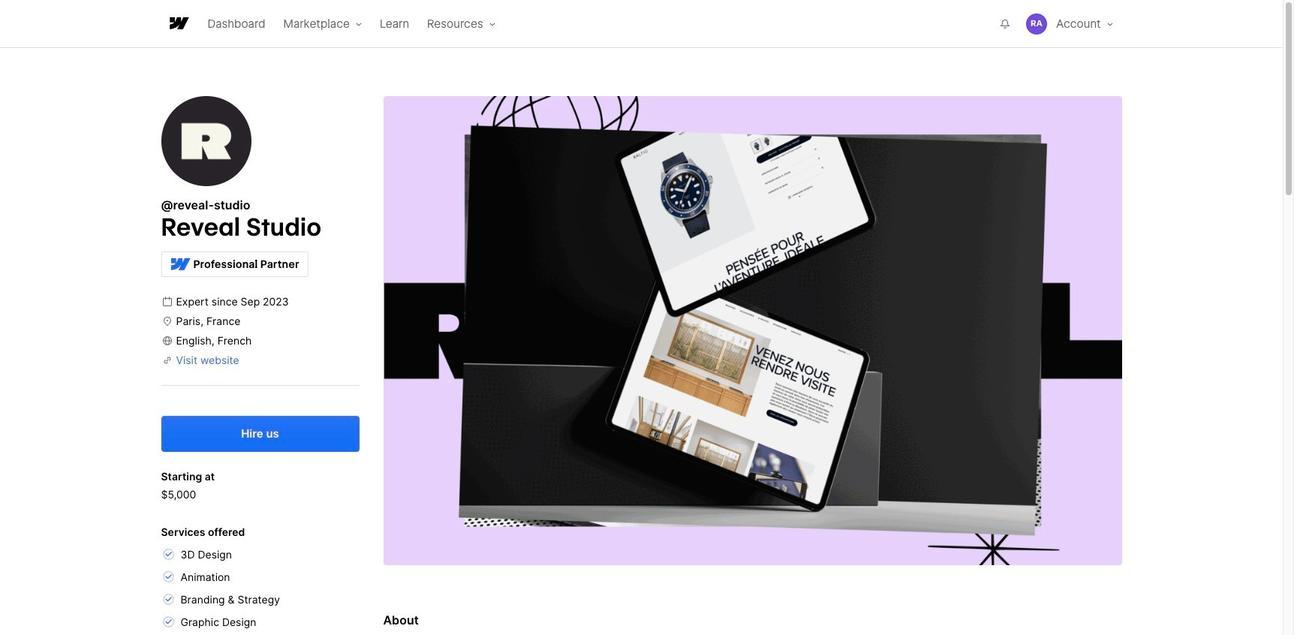 Task type: locate. For each thing, give the bounding box(es) containing it.
0 horizontal spatial list item
[[199, 0, 274, 48]]

2 list item from the left
[[371, 0, 418, 48]]

list item
[[199, 0, 274, 48], [371, 0, 418, 48]]

list
[[199, 0, 1122, 48]]

1 horizontal spatial list item
[[371, 0, 418, 48]]



Task type: describe. For each thing, give the bounding box(es) containing it.
1 list item from the left
[[199, 0, 274, 48]]

cover image image
[[383, 96, 1122, 565]]



Task type: vqa. For each thing, say whether or not it's contained in the screenshot.
2nd "list item" from right
yes



